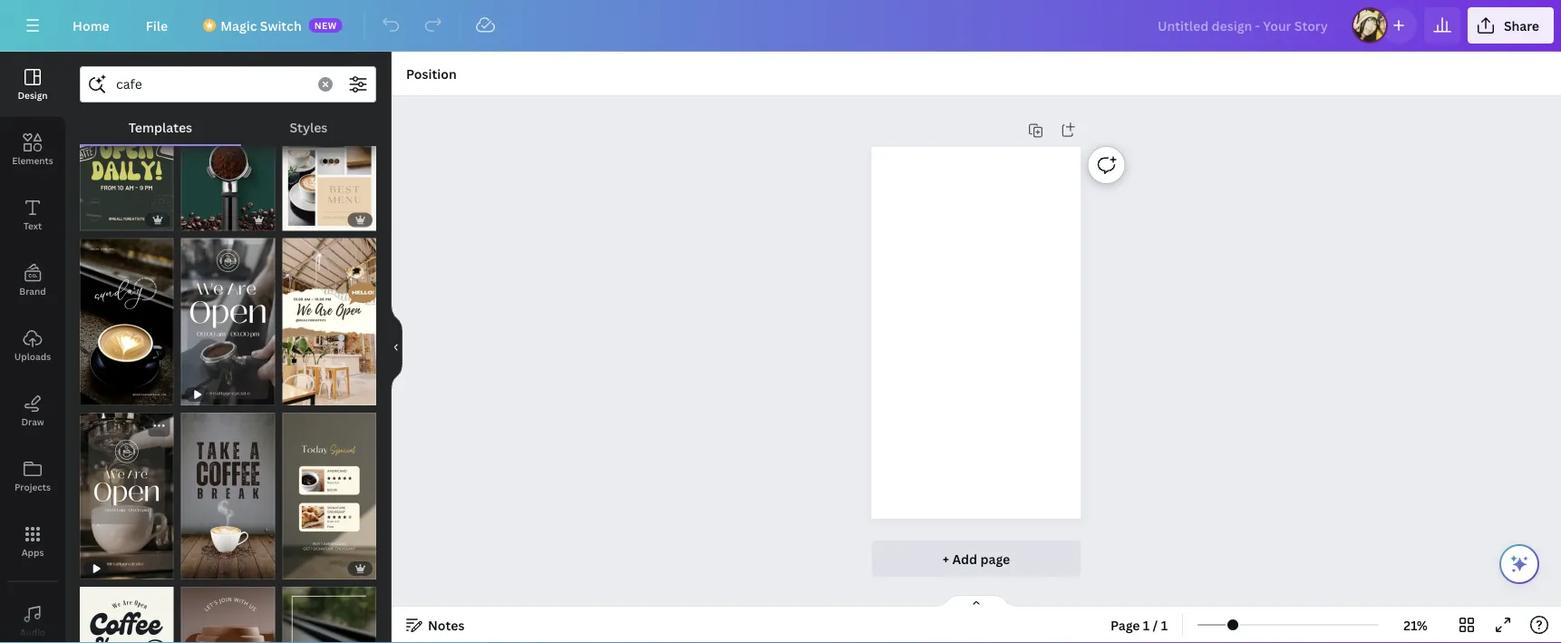 Task type: vqa. For each thing, say whether or not it's contained in the screenshot.
The Price
no



Task type: describe. For each thing, give the bounding box(es) containing it.
add
[[953, 550, 978, 567]]

audio button
[[0, 589, 65, 643]]

file
[[146, 17, 168, 34]]

cinematic video we are open cafe your story group
[[80, 403, 174, 580]]

2 1 from the left
[[1162, 616, 1168, 634]]

magic switch
[[221, 17, 302, 34]]

white hand drawn we are open coffee shop instagram story group
[[80, 576, 174, 643]]

page
[[1111, 616, 1141, 634]]

Design title text field
[[1144, 7, 1345, 44]]

+ add page
[[943, 550, 1011, 567]]

templates button
[[80, 110, 241, 144]]

draw
[[21, 415, 44, 428]]

+ add page button
[[872, 541, 1081, 577]]

canva assistant image
[[1509, 553, 1531, 575]]

new
[[314, 19, 337, 31]]

apps
[[21, 546, 44, 558]]

21% button
[[1387, 610, 1446, 639]]

projects
[[14, 481, 51, 493]]

styles button
[[241, 110, 376, 144]]

switch
[[260, 17, 302, 34]]

minimalist coffee break instagram story group
[[282, 576, 376, 643]]

templates
[[128, 118, 192, 136]]

text
[[23, 219, 42, 232]]

notes button
[[399, 610, 472, 639]]

page 1 / 1
[[1111, 616, 1168, 634]]

brown minimalist coffee break instagram story image
[[181, 413, 275, 580]]

21%
[[1404, 616, 1428, 634]]

magic
[[221, 17, 257, 34]]

minimalist cafe promo your story image
[[80, 238, 174, 405]]

side panel tab list
[[0, 52, 65, 643]]

cinematic video  we are  open  cafe your story group
[[181, 227, 275, 405]]

minimalist cafe promo your story group
[[80, 227, 174, 405]]

draw button
[[0, 378, 65, 444]]

position button
[[399, 59, 464, 88]]

/
[[1153, 616, 1159, 634]]

text button
[[0, 182, 65, 248]]

page
[[981, 550, 1011, 567]]

Use 5+ words to describe... search field
[[116, 67, 307, 102]]

white hand drawn we are open coffee shop instagram story image
[[80, 587, 174, 643]]



Task type: locate. For each thing, give the bounding box(es) containing it.
brand
[[19, 285, 46, 297]]

home
[[73, 17, 110, 34]]

brown new café we are open photography modern furniture instagram story group
[[282, 227, 376, 405]]

beige minimalist rectangular menu collage cafe your story group
[[282, 64, 376, 231]]

design
[[18, 89, 48, 101]]

brown modern cafe today's specials your story image
[[282, 413, 376, 580]]

elements button
[[0, 117, 65, 182]]

main menu bar
[[0, 0, 1562, 52]]

green and white illustration cafe opening hours information instagram story image
[[80, 64, 174, 231]]

notes
[[428, 616, 465, 634]]

+
[[943, 550, 950, 567]]

show pages image
[[933, 594, 1020, 609]]

uploads button
[[0, 313, 65, 378]]

1 left /
[[1144, 616, 1150, 634]]

green and white illustration cafe opening hours information instagram story group
[[80, 64, 174, 231]]

beige minimalist rectangular menu collage cafe your story image
[[282, 64, 376, 231]]

0 horizontal spatial 1
[[1144, 616, 1150, 634]]

apps button
[[0, 509, 65, 574]]

brown modern cafe today's specials your story group
[[282, 402, 376, 580]]

share
[[1505, 17, 1540, 34]]

styles
[[290, 118, 328, 136]]

we are open story for coffe shop and cafe group
[[181, 64, 275, 231]]

brown new café we are open photography modern furniture instagram story image
[[282, 238, 376, 405]]

minimalist coffee break instagram story image
[[282, 587, 376, 643]]

1 1 from the left
[[1144, 616, 1150, 634]]

share button
[[1468, 7, 1555, 44]]

position
[[406, 65, 457, 82]]

1 horizontal spatial 1
[[1162, 616, 1168, 634]]

1
[[1144, 616, 1150, 634], [1162, 616, 1168, 634]]

elements
[[12, 154, 53, 166]]

home link
[[58, 7, 124, 44]]

brown white coffee shop promotion your story group
[[181, 576, 275, 643]]

1 right /
[[1162, 616, 1168, 634]]

file button
[[131, 7, 182, 44]]

hide image
[[391, 304, 403, 391]]

design button
[[0, 52, 65, 117]]

we are open story for coffe shop and cafe image
[[181, 64, 275, 231]]

brown minimalist coffee break instagram story group
[[181, 402, 275, 580]]

projects button
[[0, 444, 65, 509]]

audio
[[20, 626, 46, 638]]

brand button
[[0, 248, 65, 313]]

uploads
[[14, 350, 51, 362]]



